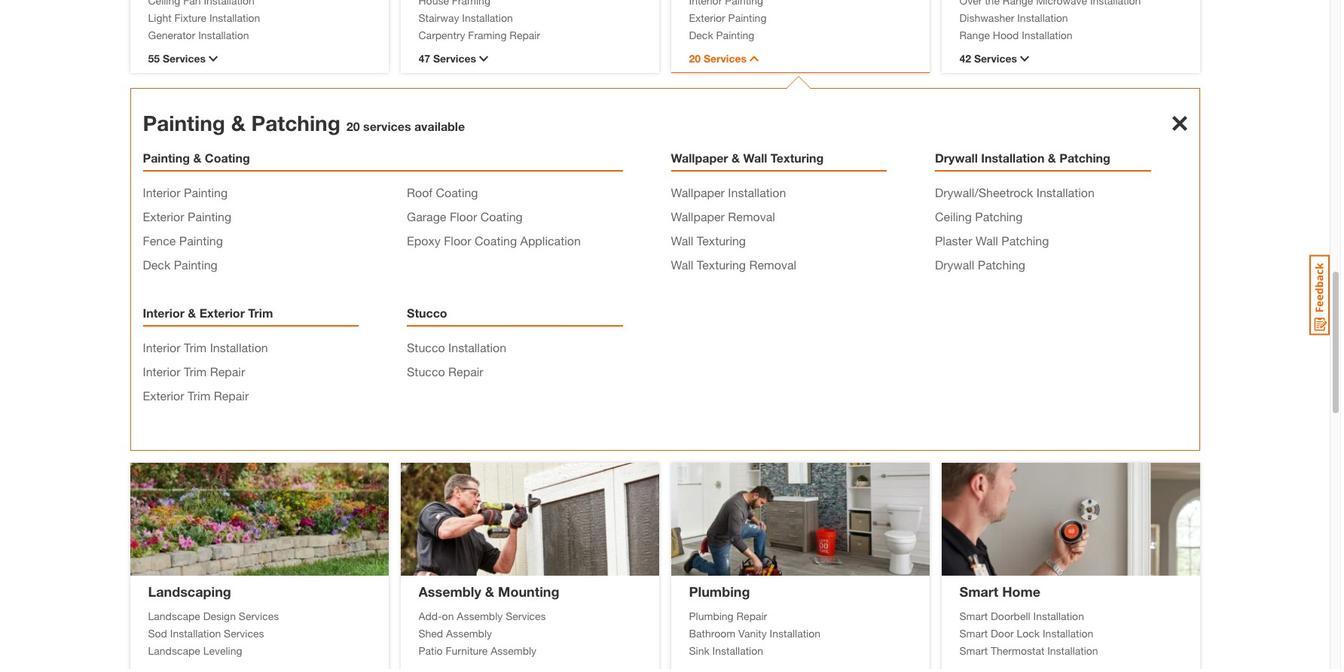 Task type: locate. For each thing, give the bounding box(es) containing it.
smart left door at the right bottom of the page
[[960, 627, 988, 640]]

2 landscape from the top
[[148, 645, 200, 657]]

plumbing repair bathroom vanity installation sink installation
[[689, 610, 821, 657]]

& up wallpaper installation link on the right top
[[732, 151, 740, 165]]

assembly
[[419, 584, 481, 600], [457, 610, 503, 623], [446, 627, 492, 640], [491, 645, 537, 657]]

assembly up on
[[419, 584, 481, 600]]

1 vertical spatial wallpaper
[[671, 185, 725, 200]]

services
[[163, 52, 206, 65], [433, 52, 476, 65], [704, 52, 747, 65], [974, 52, 1017, 65], [239, 610, 279, 623], [506, 610, 546, 623], [224, 627, 264, 640]]

exterior up 'fence'
[[143, 209, 184, 224]]

framing
[[468, 28, 507, 41]]

& left mounting
[[485, 584, 494, 600]]

drywall/sheetrock installation
[[935, 185, 1095, 200]]

plaster
[[935, 234, 972, 248]]

3 smart from the top
[[960, 627, 988, 640]]

plumbing repair link
[[689, 608, 911, 624]]

interior
[[143, 185, 181, 200], [143, 306, 185, 320], [143, 341, 181, 355], [143, 365, 181, 379]]

add-
[[419, 610, 442, 623]]

services down generator
[[163, 52, 206, 65]]

1 vertical spatial 20
[[346, 119, 360, 133]]

smart home
[[960, 584, 1041, 600]]

20 down exterior painting deck painting
[[689, 52, 701, 65]]

services up sod installation services link
[[239, 610, 279, 623]]

interior trim repair link
[[143, 365, 245, 379]]

repair up "vanity"
[[737, 610, 767, 623]]

2 stucco from the top
[[407, 341, 445, 355]]

trim up exterior trim repair link at the left of the page
[[184, 365, 207, 379]]

removal down wallpaper installation link on the right top
[[728, 209, 775, 224]]

services inside "button"
[[974, 52, 1017, 65]]

0 vertical spatial wallpaper
[[671, 151, 728, 165]]

deck inside exterior painting deck painting
[[689, 28, 713, 41]]

stairway installation carpentry framing repair
[[419, 11, 540, 41]]

fence painting link
[[143, 234, 223, 248]]

exterior trim repair link
[[143, 389, 249, 403]]

dishwasher installation range hood installation
[[960, 11, 1073, 41]]

1 horizontal spatial 20
[[689, 52, 701, 65]]

repair down stairway installation link in the left top of the page
[[510, 28, 540, 41]]

installation down interior & exterior trim
[[210, 341, 268, 355]]

installation inside landscape design services sod installation services landscape leveling
[[170, 627, 221, 640]]

wall texturing link
[[671, 234, 746, 248]]

trim for interior trim repair
[[184, 365, 207, 379]]

repair inside stairway installation carpentry framing repair
[[510, 28, 540, 41]]

garage floor coating link
[[407, 209, 523, 224]]

add-on assembly services link
[[419, 608, 641, 624]]

landscape up sod
[[148, 610, 200, 623]]

deck painting link down fence painting
[[143, 258, 218, 272]]

drywall patching
[[935, 258, 1025, 272]]

installation down fixture
[[198, 28, 249, 41]]

1 wallpaper from the top
[[671, 151, 728, 165]]

& for coating
[[193, 151, 201, 165]]

landscaping link
[[148, 584, 231, 600]]

plumbing for plumbing repair bathroom vanity installation sink installation
[[689, 610, 734, 623]]

interior painting
[[143, 185, 228, 200]]

2 vertical spatial wallpaper
[[671, 209, 725, 224]]

wall up drywall patching link
[[976, 234, 998, 248]]

wallpaper up wall texturing link
[[671, 209, 725, 224]]

wall down wallpaper removal link
[[671, 234, 694, 248]]

0 vertical spatial stucco
[[407, 306, 447, 320]]

coating down painting & patching link
[[205, 151, 250, 165]]

bathroom vanity installation link
[[689, 626, 911, 642]]

1 horizontal spatial deck
[[689, 28, 713, 41]]

painting & patching link
[[143, 111, 340, 136]]

coating
[[205, 151, 250, 165], [436, 185, 478, 200], [481, 209, 523, 224], [475, 234, 517, 248]]

exterior inside exterior painting deck painting
[[689, 11, 725, 24]]

interior up exterior painting
[[143, 185, 181, 200]]

drywall down plaster
[[935, 258, 975, 272]]

coating down garage floor coating 'link'
[[475, 234, 517, 248]]

1 smart from the top
[[960, 584, 998, 600]]

installation down smart door lock installation link
[[1047, 645, 1098, 657]]

&
[[231, 111, 246, 136], [193, 151, 201, 165], [732, 151, 740, 165], [1048, 151, 1056, 165], [188, 306, 196, 320], [485, 584, 494, 600]]

1 plumbing from the top
[[689, 584, 750, 600]]

interior down deck painting
[[143, 306, 185, 320]]

plumbing inside plumbing repair bathroom vanity installation sink installation
[[689, 610, 734, 623]]

2 wallpaper from the top
[[671, 185, 725, 200]]

exterior painting link down interior painting link
[[143, 209, 231, 224]]

trim up interior trim repair "link"
[[184, 341, 207, 355]]

application
[[520, 234, 581, 248]]

2 plumbing from the top
[[689, 610, 734, 623]]

floor down garage floor coating
[[444, 234, 471, 248]]

wallpaper for wallpaper removal
[[671, 209, 725, 224]]

0 horizontal spatial deck
[[143, 258, 170, 272]]

services down landscape design services link
[[224, 627, 264, 640]]

1 vertical spatial floor
[[444, 234, 471, 248]]

exterior painting link for fence painting
[[143, 209, 231, 224]]

1 horizontal spatial deck painting link
[[689, 27, 911, 43]]

carpentry
[[419, 28, 465, 41]]

smart doorbell installation link
[[960, 608, 1182, 624]]

1 vertical spatial plumbing
[[689, 610, 734, 623]]

services inside 'button'
[[433, 52, 476, 65]]

landscape
[[148, 610, 200, 623], [148, 645, 200, 657]]

2 vertical spatial texturing
[[697, 258, 746, 272]]

exterior
[[689, 11, 725, 24], [143, 209, 184, 224], [199, 306, 245, 320], [143, 389, 184, 403]]

floor down roof coating link
[[450, 209, 477, 224]]

3 interior from the top
[[143, 341, 181, 355]]

interior up "interior trim repair"
[[143, 341, 181, 355]]

range
[[960, 28, 990, 41]]

epoxy floor coating application link
[[407, 234, 581, 248]]

services down the carpentry
[[433, 52, 476, 65]]

doorbell
[[991, 610, 1030, 623]]

dishwasher installation link
[[960, 9, 1182, 25]]

wallpaper
[[671, 151, 728, 165], [671, 185, 725, 200], [671, 209, 725, 224]]

texturing
[[771, 151, 824, 165], [697, 234, 746, 248], [697, 258, 746, 272]]

exterior painting link up 20 services button
[[689, 9, 911, 25]]

wall texturing
[[671, 234, 746, 248]]

services inside button
[[704, 52, 747, 65]]

exterior for exterior painting
[[143, 209, 184, 224]]

2 vertical spatial stucco
[[407, 365, 445, 379]]

trim up interior trim installation link
[[248, 306, 273, 320]]

4 smart from the top
[[960, 645, 988, 657]]

exterior up interior trim installation link
[[199, 306, 245, 320]]

bathroom
[[689, 627, 736, 640]]

wallpaper removal link
[[671, 209, 775, 224]]

4 interior from the top
[[143, 365, 181, 379]]

0 vertical spatial deck painting link
[[689, 27, 911, 43]]

services down exterior painting deck painting
[[704, 52, 747, 65]]

1 vertical spatial landscape
[[148, 645, 200, 657]]

feedback link image
[[1310, 255, 1330, 336]]

1 vertical spatial removal
[[749, 258, 796, 272]]

deck painting
[[143, 258, 218, 272]]

services down hood
[[974, 52, 1017, 65]]

stucco installation
[[407, 341, 506, 355]]

1 drywall from the top
[[935, 151, 978, 165]]

plumbing for plumbing
[[689, 584, 750, 600]]

patio furniture assembly link
[[419, 643, 641, 659]]

0 horizontal spatial deck painting link
[[143, 258, 218, 272]]

shed
[[419, 627, 443, 640]]

wallpaper removal
[[671, 209, 775, 224]]

20
[[689, 52, 701, 65], [346, 119, 360, 133]]

stucco up stucco installation
[[407, 306, 447, 320]]

& up interior painting
[[193, 151, 201, 165]]

removal down wallpaper removal link
[[749, 258, 796, 272]]

epoxy floor coating application
[[407, 234, 581, 248]]

0 vertical spatial 20
[[689, 52, 701, 65]]

plumbing
[[689, 584, 750, 600], [689, 610, 734, 623]]

smart door lock installation link
[[960, 626, 1182, 642]]

deck up 20 services
[[689, 28, 713, 41]]

sod
[[148, 627, 167, 640]]

installation up framing
[[462, 11, 513, 24]]

generator
[[148, 28, 195, 41]]

smart left thermostat
[[960, 645, 988, 657]]

1 interior from the top
[[143, 185, 181, 200]]

exterior painting link for deck painting
[[689, 9, 911, 25]]

interior trim installation link
[[143, 341, 268, 355]]

coating for garage
[[481, 209, 523, 224]]

1 horizontal spatial exterior painting link
[[689, 9, 911, 25]]

carpentry framing repair link
[[419, 27, 641, 43]]

drywall/sheetrock installation link
[[935, 185, 1095, 200]]

installation up 'stucco repair' link at the bottom left of page
[[448, 341, 506, 355]]

0 vertical spatial deck
[[689, 28, 713, 41]]

0 vertical spatial plumbing
[[689, 584, 750, 600]]

trim for interior trim installation
[[184, 341, 207, 355]]

2 smart from the top
[[960, 610, 988, 623]]

landscape down sod
[[148, 645, 200, 657]]

interior for interior trim installation
[[143, 341, 181, 355]]

installation inside stairway installation carpentry framing repair
[[462, 11, 513, 24]]

2 drywall from the top
[[935, 258, 975, 272]]

smart down the smart home
[[960, 610, 988, 623]]

drywall patching link
[[935, 258, 1025, 272]]

3 stucco from the top
[[407, 365, 445, 379]]

stucco installation link
[[407, 341, 506, 355]]

20 left services
[[346, 119, 360, 133]]

trim down interior trim repair "link"
[[188, 389, 210, 403]]

services up 'shed assembly' link
[[506, 610, 546, 623]]

& up the "drywall/sheetrock installation"
[[1048, 151, 1056, 165]]

3 wallpaper from the top
[[671, 209, 725, 224]]

stucco up 'stucco repair' link at the bottom left of page
[[407, 341, 445, 355]]

removal
[[728, 209, 775, 224], [749, 258, 796, 272]]

0 vertical spatial drywall
[[935, 151, 978, 165]]

0 horizontal spatial 20
[[346, 119, 360, 133]]

roof coating
[[407, 185, 478, 200]]

landscape design services sod installation services landscape leveling
[[148, 610, 279, 657]]

coating up epoxy floor coating application
[[481, 209, 523, 224]]

1 vertical spatial exterior painting link
[[143, 209, 231, 224]]

0 vertical spatial landscape
[[148, 610, 200, 623]]

exterior up 20 services
[[689, 11, 725, 24]]

0 vertical spatial exterior painting link
[[689, 9, 911, 25]]

& up interior trim installation link
[[188, 306, 196, 320]]

1 stucco from the top
[[407, 306, 447, 320]]

deck painting link
[[689, 27, 911, 43], [143, 258, 218, 272]]

smart
[[960, 584, 998, 600], [960, 610, 988, 623], [960, 627, 988, 640], [960, 645, 988, 657]]

1 vertical spatial deck painting link
[[143, 258, 218, 272]]

drywall for drywall installation & patching
[[935, 151, 978, 165]]

0 vertical spatial floor
[[450, 209, 477, 224]]

0 horizontal spatial exterior painting link
[[143, 209, 231, 224]]

drywall/sheetrock
[[935, 185, 1033, 200]]

deck painting link up 20 services button
[[689, 27, 911, 43]]

interior up exterior trim repair link at the left of the page
[[143, 365, 181, 379]]

installation down the design
[[170, 627, 221, 640]]

& up "painting & coating"
[[231, 111, 246, 136]]

smart up the doorbell
[[960, 584, 998, 600]]

stucco for stucco repair
[[407, 365, 445, 379]]

stairway installation link
[[419, 9, 641, 25]]

deck
[[689, 28, 713, 41], [143, 258, 170, 272]]

exterior down interior trim repair "link"
[[143, 389, 184, 403]]

sink installation link
[[689, 643, 911, 659]]

deck down 'fence'
[[143, 258, 170, 272]]

wallpaper up wallpaper removal link
[[671, 185, 725, 200]]

installation up the drywall/sheetrock installation link
[[981, 151, 1045, 165]]

1 vertical spatial drywall
[[935, 258, 975, 272]]

wallpaper up wallpaper installation link on the right top
[[671, 151, 728, 165]]

exterior painting link
[[689, 9, 911, 25], [143, 209, 231, 224]]

1 vertical spatial texturing
[[697, 234, 746, 248]]

wall up wallpaper installation link on the right top
[[743, 151, 767, 165]]

drywall up drywall/sheetrock
[[935, 151, 978, 165]]

20 inside painting & patching 20 services available
[[346, 119, 360, 133]]

1 vertical spatial stucco
[[407, 341, 445, 355]]

installation
[[209, 11, 260, 24], [462, 11, 513, 24], [1017, 11, 1068, 24], [198, 28, 249, 41], [1022, 28, 1073, 41], [981, 151, 1045, 165], [728, 185, 786, 200], [1037, 185, 1095, 200], [210, 341, 268, 355], [448, 341, 506, 355], [1033, 610, 1084, 623], [170, 627, 221, 640], [770, 627, 821, 640], [1043, 627, 1094, 640], [712, 645, 763, 657], [1047, 645, 1098, 657]]

home
[[1002, 584, 1041, 600]]

2 interior from the top
[[143, 306, 185, 320]]

stucco down stucco installation
[[407, 365, 445, 379]]

landscaping
[[148, 584, 231, 600]]

0 vertical spatial texturing
[[771, 151, 824, 165]]



Task type: vqa. For each thing, say whether or not it's contained in the screenshot.
the right Install
no



Task type: describe. For each thing, give the bounding box(es) containing it.
installation down the dishwasher installation link
[[1022, 28, 1073, 41]]

installation up range hood installation link
[[1017, 11, 1068, 24]]

wallpaper for wallpaper & wall texturing
[[671, 151, 728, 165]]

dishwasher
[[960, 11, 1014, 24]]

painting & patching 20 services available
[[143, 111, 465, 136]]

0 vertical spatial removal
[[728, 209, 775, 224]]

floor for epoxy
[[444, 234, 471, 248]]

close drawer image
[[1172, 116, 1187, 131]]

painting & coating
[[143, 151, 250, 165]]

fixture
[[174, 11, 206, 24]]

1 landscape from the top
[[148, 610, 200, 623]]

add-on assembly services shed assembly patio furniture assembly
[[419, 610, 546, 657]]

floor for garage
[[450, 209, 477, 224]]

leveling
[[203, 645, 242, 657]]

47 services
[[419, 52, 476, 65]]

55
[[148, 52, 160, 65]]

hood
[[993, 28, 1019, 41]]

drywall installation & patching
[[935, 151, 1110, 165]]

available
[[414, 119, 465, 133]]

interior for interior trim repair
[[143, 365, 181, 379]]

55 services
[[148, 52, 206, 65]]

design
[[203, 610, 236, 623]]

smart home link
[[960, 584, 1041, 600]]

coating for epoxy
[[475, 234, 517, 248]]

interior painting link
[[143, 185, 228, 200]]

& for exterior
[[188, 306, 196, 320]]

installation up smart door lock installation link
[[1033, 610, 1084, 623]]

installation down drywall installation & patching
[[1037, 185, 1095, 200]]

wall down wall texturing
[[671, 258, 694, 272]]

installation down wallpaper & wall texturing
[[728, 185, 786, 200]]

assembly & mounting
[[419, 584, 559, 600]]

exterior for exterior painting deck painting
[[689, 11, 725, 24]]

& for wall
[[732, 151, 740, 165]]

ceiling patching link
[[935, 209, 1023, 224]]

landscape leveling link
[[148, 643, 370, 659]]

patio
[[419, 645, 443, 657]]

wallpaper installation link
[[671, 185, 786, 200]]

interior trim repair
[[143, 365, 245, 379]]

42 services
[[960, 52, 1017, 65]]

generator installation link
[[148, 27, 370, 43]]

fence painting
[[143, 234, 223, 248]]

fence
[[143, 234, 176, 248]]

assembly down assembly & mounting link
[[457, 610, 503, 623]]

plumbing link
[[689, 584, 750, 600]]

services
[[363, 119, 411, 133]]

20 services button
[[689, 50, 911, 66]]

repair down interior trim repair "link"
[[214, 389, 249, 403]]

interior & exterior trim
[[143, 306, 273, 320]]

exterior painting deck painting
[[689, 11, 767, 41]]

exterior painting
[[143, 209, 231, 224]]

installation down smart doorbell installation link
[[1043, 627, 1094, 640]]

light fixture installation generator installation
[[148, 11, 260, 41]]

55 services button
[[148, 50, 370, 66]]

wall texturing removal
[[671, 258, 796, 272]]

garage floor coating
[[407, 209, 523, 224]]

lock
[[1017, 627, 1040, 640]]

& for patching
[[231, 111, 246, 136]]

coating for painting
[[205, 151, 250, 165]]

furniture
[[446, 645, 488, 657]]

trim for exterior trim repair
[[188, 389, 210, 403]]

wallpaper installation
[[671, 185, 786, 200]]

installation down "vanity"
[[712, 645, 763, 657]]

1 vertical spatial deck
[[143, 258, 170, 272]]

repair inside plumbing repair bathroom vanity installation sink installation
[[737, 610, 767, 623]]

wall texturing removal link
[[671, 258, 796, 272]]

door
[[991, 627, 1014, 640]]

20 services
[[689, 52, 747, 65]]

exterior for exterior trim repair
[[143, 389, 184, 403]]

stucco for stucco installation
[[407, 341, 445, 355]]

range hood installation link
[[960, 27, 1182, 43]]

light fixture installation link
[[148, 9, 370, 25]]

ceiling patching
[[935, 209, 1023, 224]]

roof
[[407, 185, 433, 200]]

installation down plumbing repair link
[[770, 627, 821, 640]]

drywall for drywall patching
[[935, 258, 975, 272]]

coating up garage floor coating 'link'
[[436, 185, 478, 200]]

on
[[442, 610, 454, 623]]

installation up generator installation link
[[209, 11, 260, 24]]

vanity
[[738, 627, 767, 640]]

services inside 'button'
[[163, 52, 206, 65]]

shed assembly link
[[419, 626, 641, 642]]

stucco for stucco
[[407, 306, 447, 320]]

interior for interior painting
[[143, 185, 181, 200]]

sod installation services link
[[148, 626, 370, 642]]

& for mounting
[[485, 584, 494, 600]]

repair down interior trim installation link
[[210, 365, 245, 379]]

42
[[960, 52, 971, 65]]

thermostat
[[991, 645, 1045, 657]]

42 services button
[[960, 50, 1182, 66]]

47 services button
[[419, 50, 641, 66]]

repair down stucco installation
[[448, 365, 483, 379]]

stairway
[[419, 11, 459, 24]]

services inside the add-on assembly services shed assembly patio furniture assembly
[[506, 610, 546, 623]]

47
[[419, 52, 430, 65]]

wallpaper & wall texturing
[[671, 151, 824, 165]]

assembly up furniture
[[446, 627, 492, 640]]

assembly & mounting link
[[419, 584, 559, 600]]

plaster wall patching
[[935, 234, 1049, 248]]

texturing for wall texturing removal
[[697, 258, 746, 272]]

20 inside button
[[689, 52, 701, 65]]

interior for interior & exterior trim
[[143, 306, 185, 320]]

texturing for wall texturing
[[697, 234, 746, 248]]

epoxy
[[407, 234, 441, 248]]

stucco repair link
[[407, 365, 483, 379]]

assembly down 'shed assembly' link
[[491, 645, 537, 657]]

stucco repair
[[407, 365, 483, 379]]

garage
[[407, 209, 446, 224]]

wallpaper for wallpaper installation
[[671, 185, 725, 200]]



